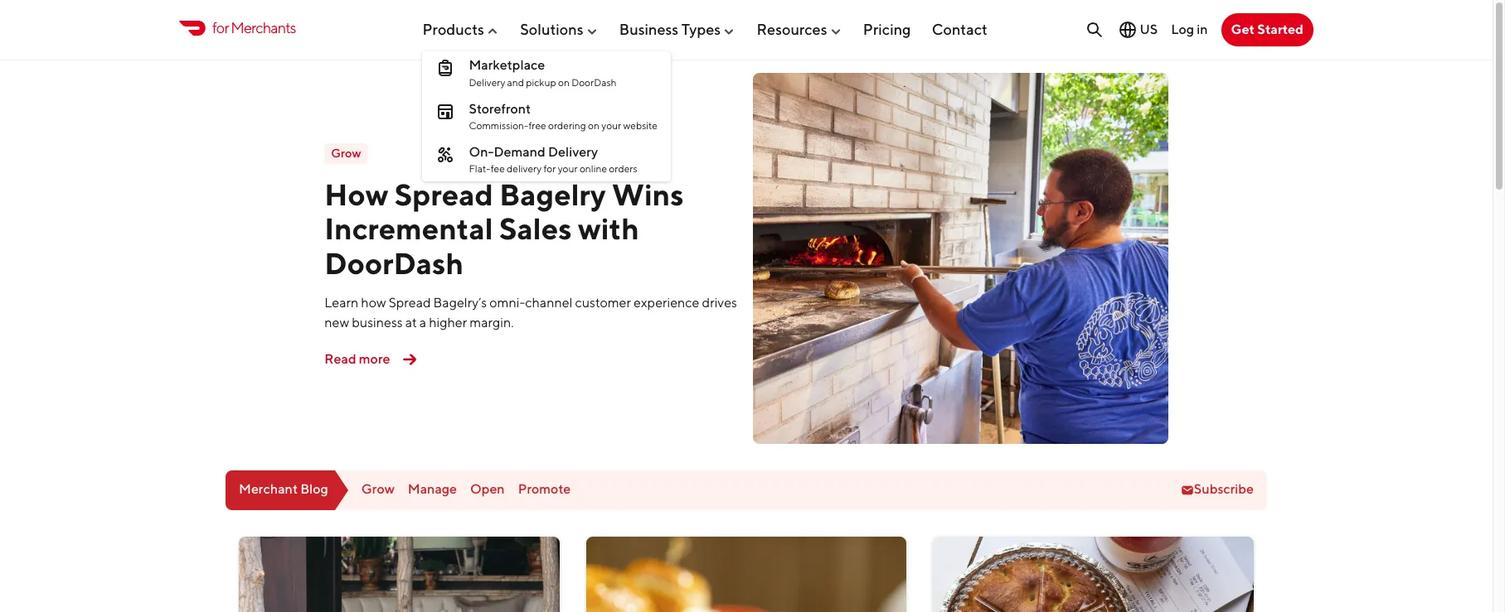 Task type: locate. For each thing, give the bounding box(es) containing it.
0 horizontal spatial delivery
[[469, 76, 505, 89]]

on
[[558, 76, 570, 89], [588, 119, 600, 132]]

0 vertical spatial delivery
[[469, 76, 505, 89]]

us
[[1140, 22, 1158, 37]]

storefront commission-free ordering on your website
[[469, 101, 657, 132]]

your inside storefront commission-free ordering on your website
[[601, 119, 621, 132]]

0 horizontal spatial on
[[558, 76, 570, 89]]

your
[[601, 119, 621, 132], [558, 163, 578, 175]]

how spread bagelry wins incremental sales with doordash link
[[325, 177, 684, 281]]

promote link
[[518, 482, 571, 498]]

1 vertical spatial grow
[[361, 482, 395, 498]]

grow link left manage link
[[361, 482, 395, 498]]

delivery up online
[[548, 144, 598, 160]]

for inside on-demand delivery flat-fee delivery for your online orders
[[544, 163, 556, 175]]

your left online
[[558, 163, 578, 175]]

merchants
[[231, 19, 296, 37]]

spread down vehicle bike line icon
[[395, 177, 493, 212]]

grow left manage
[[361, 482, 395, 498]]

fee
[[491, 163, 505, 175]]

manage
[[408, 482, 457, 498]]

1 vertical spatial spread
[[389, 295, 431, 311]]

delivery down marketplace
[[469, 76, 505, 89]]

grow link for manage
[[361, 482, 395, 498]]

delivery inside on-demand delivery flat-fee delivery for your online orders
[[548, 144, 598, 160]]

spread bagelry hero image image
[[753, 73, 1168, 444]]

grow link up how
[[325, 144, 368, 164]]

business
[[352, 315, 403, 331]]

commission-
[[469, 119, 529, 132]]

products link
[[422, 14, 499, 44]]

read more
[[325, 352, 390, 367]]

on right pickup
[[558, 76, 570, 89]]

1 vertical spatial on
[[588, 119, 600, 132]]

get
[[1231, 22, 1255, 37]]

on inside storefront commission-free ordering on your website
[[588, 119, 600, 132]]

experience
[[634, 295, 699, 311]]

grow up how
[[331, 146, 361, 160]]

demand
[[494, 144, 545, 160]]

doordash up how
[[325, 245, 464, 281]]

promote
[[518, 482, 571, 498]]

0 vertical spatial your
[[601, 119, 621, 132]]

on right ordering
[[588, 119, 600, 132]]

delivery
[[469, 76, 505, 89], [548, 144, 598, 160]]

delivery inside marketplace delivery and pickup on doordash
[[469, 76, 505, 89]]

how
[[361, 295, 386, 311]]

incremental
[[325, 211, 493, 247]]

website
[[623, 119, 657, 132]]

spread up the at
[[389, 295, 431, 311]]

1 horizontal spatial your
[[601, 119, 621, 132]]

on inside marketplace delivery and pickup on doordash
[[558, 76, 570, 89]]

marketplace delivery and pickup on doordash
[[469, 58, 617, 89]]

your inside on-demand delivery flat-fee delivery for your online orders
[[558, 163, 578, 175]]

0 horizontal spatial doordash
[[325, 245, 464, 281]]

in
[[1197, 21, 1208, 37]]

1 vertical spatial for
[[544, 163, 556, 175]]

delivery
[[507, 163, 542, 175]]

learn how spread bagelry's omni-channel customer experience drives new business at a higher margin.
[[325, 295, 737, 331]]

order hotbag line image
[[436, 58, 456, 78]]

grow link
[[325, 144, 368, 164], [361, 482, 395, 498]]

subscribe
[[1194, 482, 1254, 498]]

blog
[[300, 482, 328, 498]]

0 vertical spatial doordash
[[571, 76, 617, 89]]

more
[[359, 352, 390, 367]]

0 vertical spatial grow link
[[325, 144, 368, 164]]

1 horizontal spatial delivery
[[548, 144, 598, 160]]

1 vertical spatial doordash
[[325, 245, 464, 281]]

merchant blog
[[239, 482, 328, 498]]

new
[[325, 315, 349, 331]]

contact
[[932, 20, 988, 38]]

learn
[[325, 295, 358, 311]]

bagelry
[[499, 177, 606, 212]]

0 vertical spatial for
[[212, 19, 229, 37]]

products
[[422, 20, 484, 38]]

solutions
[[520, 20, 583, 38]]

globe line image
[[1118, 20, 1138, 40]]

0 horizontal spatial your
[[558, 163, 578, 175]]

merchant blog link
[[226, 471, 348, 510]]

on for marketplace
[[558, 76, 570, 89]]

log
[[1171, 21, 1194, 37]]

orders
[[609, 163, 637, 175]]

0 vertical spatial spread
[[395, 177, 493, 212]]

get started
[[1231, 22, 1304, 37]]

spread inside 'learn how spread bagelry's omni-channel customer experience drives new business at a higher margin.'
[[389, 295, 431, 311]]

grow
[[331, 146, 361, 160], [361, 482, 395, 498]]

0 horizontal spatial for
[[212, 19, 229, 37]]

doordash
[[571, 76, 617, 89], [325, 245, 464, 281]]

for right delivery
[[544, 163, 556, 175]]

1 vertical spatial grow link
[[361, 482, 395, 498]]

business types
[[619, 20, 721, 38]]

0 vertical spatial on
[[558, 76, 570, 89]]

for left merchants
[[212, 19, 229, 37]]

open link
[[470, 482, 505, 498]]

for
[[212, 19, 229, 37], [544, 163, 556, 175]]

1 vertical spatial your
[[558, 163, 578, 175]]

wins
[[612, 177, 684, 212]]

1 horizontal spatial doordash
[[571, 76, 617, 89]]

0 vertical spatial grow
[[331, 146, 361, 160]]

doordash up storefront commission-free ordering on your website on the left
[[571, 76, 617, 89]]

how
[[325, 177, 388, 212]]

doordash inside how spread bagelry wins incremental sales with doordash
[[325, 245, 464, 281]]

1 horizontal spatial for
[[544, 163, 556, 175]]

1 horizontal spatial on
[[588, 119, 600, 132]]

open
[[470, 482, 505, 498]]

channel
[[525, 295, 573, 311]]

your left website
[[601, 119, 621, 132]]

spread
[[395, 177, 493, 212], [389, 295, 431, 311]]

1 vertical spatial delivery
[[548, 144, 598, 160]]

merchant line image
[[436, 102, 456, 122]]

merchant
[[239, 482, 298, 498]]

log in link
[[1171, 21, 1208, 37]]



Task type: vqa. For each thing, say whether or not it's contained in the screenshot.
Merchant Blog link
yes



Task type: describe. For each thing, give the bounding box(es) containing it.
grow for manage
[[361, 482, 395, 498]]

pricing
[[863, 20, 911, 38]]

how spread bagelry wins incremental sales with doordash
[[325, 177, 684, 281]]

storefront
[[469, 101, 531, 117]]

with
[[578, 211, 639, 247]]

flat-
[[469, 163, 491, 175]]

customer
[[575, 295, 631, 311]]

and
[[507, 76, 524, 89]]

business types link
[[619, 14, 736, 44]]

omni-
[[490, 295, 525, 311]]

a
[[419, 315, 426, 331]]

on-demand delivery flat-fee delivery for your online orders
[[469, 144, 637, 175]]

grow link for how spread bagelry wins incremental sales with doordash
[[325, 144, 368, 164]]

on-
[[469, 144, 494, 160]]

started
[[1257, 22, 1304, 37]]

sales
[[499, 211, 572, 247]]

resources link
[[757, 14, 842, 44]]

manage link
[[408, 482, 457, 498]]

email icon image
[[1181, 484, 1194, 497]]

contact link
[[932, 14, 988, 44]]

for merchants
[[212, 19, 296, 37]]

vehicle bike line image
[[436, 145, 456, 165]]

margin.
[[470, 315, 514, 331]]

read
[[325, 352, 356, 367]]

bagelry's
[[433, 295, 487, 311]]

on for storefront
[[588, 119, 600, 132]]

higher
[[429, 315, 467, 331]]

types
[[681, 20, 721, 38]]

pickup
[[526, 76, 556, 89]]

get started button
[[1221, 13, 1314, 46]]

for merchants link
[[179, 17, 296, 39]]

business
[[619, 20, 678, 38]]

drives
[[702, 295, 737, 311]]

at
[[405, 315, 417, 331]]

doordash inside marketplace delivery and pickup on doordash
[[571, 76, 617, 89]]

marketplace
[[469, 58, 545, 73]]

free
[[529, 119, 546, 132]]

log in
[[1171, 21, 1208, 37]]

ordering
[[548, 119, 586, 132]]

arrow right image
[[397, 347, 423, 373]]

resources
[[757, 20, 827, 38]]

grow for how spread bagelry wins incremental sales with doordash
[[331, 146, 361, 160]]

online
[[580, 163, 607, 175]]

spread inside how spread bagelry wins incremental sales with doordash
[[395, 177, 493, 212]]

solutions link
[[520, 14, 598, 44]]

pricing link
[[863, 14, 911, 44]]



